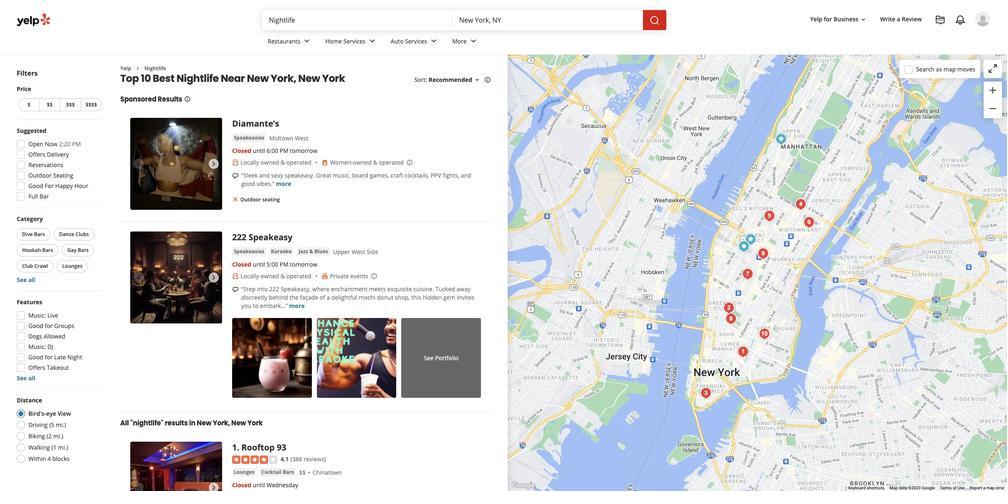 Task type: locate. For each thing, give the bounding box(es) containing it.
24 chevron down v2 image
[[302, 36, 312, 46], [429, 36, 439, 46], [469, 36, 479, 46]]

16 private events v2 image
[[322, 273, 329, 280]]

open
[[28, 140, 43, 148]]

operated
[[287, 159, 312, 166], [379, 159, 404, 166], [287, 272, 312, 280]]

1 vertical spatial york,
[[213, 418, 230, 428]]

locally owned & operated for diamante's
[[241, 159, 312, 166]]

services inside "auto services" link
[[405, 37, 428, 45]]

closed up 16 locally owned v2 icon
[[232, 147, 252, 155]]

services for home services
[[344, 37, 366, 45]]

Find text field
[[269, 15, 446, 25]]

good for good for late night
[[28, 353, 43, 361]]

more link for 222 speakeasy
[[289, 302, 305, 310]]

2 offers from the top
[[28, 364, 45, 371]]

0 vertical spatial until
[[253, 147, 265, 155]]

good
[[28, 182, 43, 190], [28, 322, 43, 330], [28, 353, 43, 361]]

happy
[[55, 182, 73, 190]]

operated for diamante's
[[287, 159, 312, 166]]

0 vertical spatial good
[[28, 182, 43, 190]]

see all button for category
[[17, 276, 35, 284]]

2 none field from the left
[[460, 15, 637, 25]]

closed up 16 locally owned v2 image
[[232, 261, 252, 268]]

bars right gay
[[78, 247, 89, 254]]

report
[[971, 486, 983, 490]]

1 horizontal spatial map
[[987, 486, 996, 490]]

services inside home services link
[[344, 37, 366, 45]]

slideshow element
[[130, 118, 222, 210], [130, 232, 222, 324], [130, 442, 222, 491]]

1 horizontal spatial lounges
[[234, 469, 255, 476]]

locally for diamante's
[[241, 159, 259, 166]]

2 see all button from the top
[[17, 374, 35, 382]]

222 up behind
[[269, 285, 279, 293]]

mi.) right (2
[[53, 432, 63, 440]]

1 vertical spatial locally
[[241, 272, 259, 280]]

for up dogs allowed on the left bottom
[[45, 322, 53, 330]]

diamante's image
[[736, 238, 753, 255]]

dive bars button
[[17, 228, 50, 241]]

bars down 4.1
[[283, 469, 294, 476]]

1 music: from the top
[[28, 311, 46, 319]]

rooftop 93 image
[[735, 343, 752, 360], [130, 442, 222, 491]]

west left side
[[352, 248, 366, 256]]

1 vertical spatial more
[[289, 302, 305, 310]]

lounges down gay
[[62, 262, 83, 270]]

& right jazz at the bottom left
[[310, 248, 313, 255]]

1 see all button from the top
[[17, 276, 35, 284]]

see down club
[[17, 276, 27, 284]]

1 horizontal spatial 222
[[269, 285, 279, 293]]

a
[[898, 15, 901, 23], [327, 294, 330, 301], [984, 486, 986, 490]]

speakeasies link down 222 speakeasy
[[232, 248, 266, 256]]

0 vertical spatial offers
[[28, 150, 45, 158]]

24 chevron down v2 image for restaurants
[[302, 36, 312, 46]]

music: down features
[[28, 311, 46, 319]]

$$ left $$$ button
[[47, 101, 53, 108]]

2 see all from the top
[[17, 374, 35, 382]]

1 locally from the top
[[241, 159, 259, 166]]

16 info v2 image
[[485, 77, 491, 83]]

2 vertical spatial next image
[[209, 483, 219, 491]]

24 chevron down v2 image inside more link
[[469, 36, 479, 46]]

2 services from the left
[[405, 37, 428, 45]]

and right fights, at the top left of the page
[[461, 172, 472, 179]]

16 chevron down v2 image
[[474, 77, 481, 83]]

a right report
[[984, 486, 986, 490]]

hookah bars
[[22, 247, 53, 254]]

google image
[[510, 480, 538, 491]]

2 music: from the top
[[28, 343, 46, 351]]

operated up craft
[[379, 159, 404, 166]]

& up 'sexy'
[[281, 159, 285, 166]]

0 vertical spatial speakeasies link
[[232, 134, 266, 142]]

more down 'sexy'
[[276, 180, 292, 188]]

notifications image
[[956, 15, 966, 25]]

map left error
[[987, 486, 996, 490]]

1 vertical spatial see
[[424, 354, 434, 362]]

lounges
[[62, 262, 83, 270], [234, 469, 255, 476]]

see all down club
[[17, 276, 35, 284]]

1 horizontal spatial 222 speakeasy image
[[773, 131, 790, 148]]

1 vertical spatial 222 speakeasy image
[[130, 232, 222, 324]]

0 vertical spatial $$
[[47, 101, 53, 108]]

2 all from the top
[[28, 374, 35, 382]]

0 horizontal spatial of
[[320, 294, 325, 301]]

1 vertical spatial good
[[28, 322, 43, 330]]

of left 'use'
[[954, 486, 957, 490]]

lounges down 4.1 star rating image
[[234, 469, 255, 476]]

info icon image
[[407, 159, 413, 166], [407, 159, 413, 166], [371, 273, 378, 279], [371, 273, 378, 279]]

gay
[[67, 247, 77, 254]]

yelp for yelp link at the left top of page
[[120, 65, 131, 72]]

services for auto services
[[405, 37, 428, 45]]

1 none field from the left
[[269, 15, 446, 25]]

$$ down 4.1 (388 reviews) at the left of page
[[299, 469, 306, 477]]

map region
[[402, 48, 1008, 491]]

dance
[[59, 231, 74, 238]]

222 speakeasy
[[232, 232, 293, 243]]

jazz & blues
[[299, 248, 328, 255]]

2 vertical spatial closed
[[232, 481, 252, 489]]

speakeasy.
[[285, 172, 315, 179]]

yelp left business
[[811, 15, 823, 23]]

new
[[247, 72, 269, 85], [298, 72, 320, 85], [197, 418, 212, 428], [232, 418, 246, 428]]

mi.) for walking (1 mi.)
[[58, 443, 68, 451]]

closed until 6:00 pm tomorrow
[[232, 147, 318, 155]]

new down restaurants link
[[298, 72, 320, 85]]

and up vibes." at the left of page
[[259, 172, 270, 179]]

new right near
[[247, 72, 269, 85]]

data
[[900, 486, 908, 490]]

new up the .
[[232, 418, 246, 428]]

operated up speakeasy, at the left bottom of page
[[287, 272, 312, 280]]

option group containing distance
[[14, 396, 104, 466]]

more down the
[[289, 302, 305, 310]]

locally owned & operated down closed until 5:00 pm tomorrow in the bottom left of the page
[[241, 272, 312, 280]]

bars for hookah bars
[[42, 247, 53, 254]]

24 chevron down v2 image right restaurants
[[302, 36, 312, 46]]

group containing features
[[14, 298, 104, 382]]

driving
[[28, 421, 48, 429]]

more link for diamante's
[[276, 180, 292, 188]]

2 locally from the top
[[241, 272, 259, 280]]

1 until from the top
[[253, 147, 265, 155]]

see for features
[[17, 374, 27, 382]]

tomorrow down midtown west
[[290, 147, 318, 155]]

0 vertical spatial speakeasies
[[234, 134, 265, 141]]

group containing category
[[15, 215, 104, 284]]

see all up distance
[[17, 374, 35, 382]]

24 chevron down v2 image inside "auto services" link
[[429, 36, 439, 46]]

mi.) right (1
[[58, 443, 68, 451]]

222 speakeasy image inside map region
[[773, 131, 790, 148]]

pm right 6:00 on the left of page
[[280, 147, 289, 155]]

more link down 'sexy'
[[276, 180, 292, 188]]

offers left takeout
[[28, 364, 45, 371]]

best
[[153, 72, 175, 85]]

music: down dogs
[[28, 343, 46, 351]]

more link down the
[[289, 302, 305, 310]]

until left 5:00
[[253, 261, 265, 268]]

1 vertical spatial closed
[[232, 261, 252, 268]]

lavo nightclub image
[[793, 196, 810, 213]]

0 horizontal spatial none field
[[269, 15, 446, 25]]

a right write
[[898, 15, 901, 23]]

& down closed until 5:00 pm tomorrow in the bottom left of the page
[[281, 272, 285, 280]]

24 chevron down v2 image
[[368, 36, 378, 46]]

of down where
[[320, 294, 325, 301]]

1 vertical spatial rooftop 93 image
[[130, 442, 222, 491]]

0 vertical spatial see
[[17, 276, 27, 284]]

1 horizontal spatial none field
[[460, 15, 637, 25]]

0 vertical spatial locally owned & operated
[[241, 159, 312, 166]]

0 vertical spatial outdoor
[[28, 171, 52, 179]]

None field
[[269, 15, 446, 25], [460, 15, 637, 25]]

crawl
[[34, 262, 48, 270]]

map
[[944, 65, 957, 73], [987, 486, 996, 490]]

0 vertical spatial 222 speakeasy image
[[773, 131, 790, 148]]

24 chevron down v2 image inside restaurants link
[[302, 36, 312, 46]]

speakeasies button down the diamante's link
[[232, 134, 266, 142]]

driving (5 mi.)
[[28, 421, 66, 429]]

1 horizontal spatial services
[[405, 37, 428, 45]]

for left business
[[825, 15, 833, 23]]

user actions element
[[804, 10, 1003, 62]]

0 horizontal spatial outdoor
[[28, 171, 52, 179]]

business categories element
[[261, 30, 991, 54]]

mi.) for driving (5 mi.)
[[56, 421, 66, 429]]

1 horizontal spatial rooftop 93 image
[[735, 343, 752, 360]]

0 vertical spatial previous image
[[134, 159, 144, 169]]

report a map error link
[[971, 486, 1005, 490]]

1 24 chevron down v2 image from the left
[[302, 36, 312, 46]]

16 speech v2 image
[[232, 173, 239, 179]]

dive bars
[[22, 231, 45, 238]]

& for 16 women owned v2 "icon"
[[373, 159, 378, 166]]

bars
[[34, 231, 45, 238], [42, 247, 53, 254], [78, 247, 89, 254], [283, 469, 294, 476]]

york, down restaurants link
[[271, 72, 297, 85]]

diamante's link
[[232, 118, 279, 129]]

outdoor right 16 close v2 icon
[[241, 196, 261, 203]]

see left portfolio
[[424, 354, 434, 362]]

good for good for happy hour
[[28, 182, 43, 190]]

rooftop
[[242, 442, 275, 453]]

operated up the speakeasy.
[[287, 159, 312, 166]]

2 slideshow element from the top
[[130, 232, 222, 324]]

bars inside 'button'
[[283, 469, 294, 476]]

nightlife up 16 info v2 image
[[177, 72, 219, 85]]

speakeasies down 222 speakeasy
[[234, 248, 265, 255]]

search
[[917, 65, 935, 73]]

speakeasies link
[[232, 134, 266, 142], [232, 248, 266, 256]]

1 services from the left
[[344, 37, 366, 45]]

of
[[320, 294, 325, 301], [954, 486, 957, 490]]

1 vertical spatial see all
[[17, 374, 35, 382]]

locally up "sleek
[[241, 159, 259, 166]]

2 next image from the top
[[209, 273, 219, 283]]

speakeasies link down the diamante's link
[[232, 134, 266, 142]]

group
[[985, 81, 1003, 118], [14, 127, 104, 203], [15, 215, 104, 284], [14, 298, 104, 382]]

good for late night
[[28, 353, 82, 361]]

0 vertical spatial york,
[[271, 72, 297, 85]]

1 vertical spatial lounges button
[[232, 468, 257, 477]]

0 horizontal spatial map
[[944, 65, 957, 73]]

services left 24 chevron down v2 icon
[[344, 37, 366, 45]]

locally up "step
[[241, 272, 259, 280]]

2 vertical spatial until
[[253, 481, 265, 489]]

map for moves
[[944, 65, 957, 73]]

0 horizontal spatial 222 speakeasy image
[[130, 232, 222, 324]]

locally owned & operated
[[241, 159, 312, 166], [241, 272, 312, 280]]

next image for 222 speakeasy
[[209, 273, 219, 283]]

0 vertical spatial 222
[[232, 232, 247, 243]]

0 horizontal spatial lounges button
[[57, 260, 88, 272]]

speakeasies
[[234, 134, 265, 141], [234, 248, 265, 255]]

offers down open
[[28, 150, 45, 158]]

©2023
[[909, 486, 922, 490]]

sexy
[[271, 172, 283, 179]]

map right as
[[944, 65, 957, 73]]

1 vertical spatial of
[[954, 486, 957, 490]]

1 all from the top
[[28, 276, 35, 284]]

1 good from the top
[[28, 182, 43, 190]]

york, right "in"
[[213, 418, 230, 428]]

good up full
[[28, 182, 43, 190]]

moves
[[958, 65, 976, 73]]

2 horizontal spatial 24 chevron down v2 image
[[469, 36, 479, 46]]

1 horizontal spatial york
[[322, 72, 345, 85]]

next image
[[209, 159, 219, 169], [209, 273, 219, 283], [209, 483, 219, 491]]

1 previous image from the top
[[134, 159, 144, 169]]

all down offers takeout at the bottom of the page
[[28, 374, 35, 382]]

lounges button
[[57, 260, 88, 272], [232, 468, 257, 477]]

0 vertical spatial more
[[276, 180, 292, 188]]

bars right the hookah at bottom
[[42, 247, 53, 254]]

closed down lounges 'link'
[[232, 481, 252, 489]]

see portfolio
[[424, 354, 459, 362]]

closed until wednesday
[[232, 481, 299, 489]]

christina o. image
[[976, 11, 991, 26]]

bars right dive
[[34, 231, 45, 238]]

0 vertical spatial west
[[295, 134, 309, 142]]

1 vertical spatial next image
[[209, 273, 219, 283]]

2 vertical spatial see
[[17, 374, 27, 382]]

1 offers from the top
[[28, 150, 45, 158]]

222 left speakeasy
[[232, 232, 247, 243]]

& inside button
[[310, 248, 313, 255]]

1 vertical spatial for
[[45, 322, 53, 330]]

see all button down club
[[17, 276, 35, 284]]

2 until from the top
[[253, 261, 265, 268]]

write a review
[[881, 15, 923, 23]]

owned down 5:00
[[261, 272, 279, 280]]

offers for offers takeout
[[28, 364, 45, 371]]

a inside "step into 222 speakeasy, where enchantment meets exquisite cuisine. tucked away discreetly behind the façade of a delightful mochi donut shop, this hidden gem invites you to embark…"
[[327, 294, 330, 301]]

for inside yelp for business 'button'
[[825, 15, 833, 23]]

1 slideshow element from the top
[[130, 118, 222, 210]]

yelp inside 'button'
[[811, 15, 823, 23]]

2 vertical spatial slideshow element
[[130, 442, 222, 491]]

0 vertical spatial more link
[[276, 180, 292, 188]]

2 vertical spatial good
[[28, 353, 43, 361]]

slideshow element for diamante's
[[130, 118, 222, 210]]

0 horizontal spatial nightlife
[[145, 65, 166, 72]]

side
[[367, 248, 379, 256]]

1 horizontal spatial 24 chevron down v2 image
[[429, 36, 439, 46]]

1 vertical spatial see all button
[[17, 374, 35, 382]]

york,
[[271, 72, 297, 85], [213, 418, 230, 428]]

outdoor for outdoor seating
[[241, 196, 261, 203]]

3 24 chevron down v2 image from the left
[[469, 36, 479, 46]]

1 vertical spatial all
[[28, 374, 35, 382]]

auto services link
[[384, 30, 446, 54]]

0 horizontal spatial york
[[248, 418, 263, 428]]

1 vertical spatial $$
[[299, 469, 306, 477]]

speakeasies down the diamante's link
[[234, 134, 265, 141]]

1 vertical spatial outdoor
[[241, 196, 261, 203]]

price group
[[17, 85, 104, 113]]

2 closed from the top
[[232, 261, 252, 268]]

owned down 6:00 on the left of page
[[261, 159, 279, 166]]

222 speakeasy image
[[773, 131, 790, 148], [130, 232, 222, 324]]

1 horizontal spatial west
[[352, 248, 366, 256]]

see all button up distance
[[17, 374, 35, 382]]

services right auto
[[405, 37, 428, 45]]

late
[[54, 353, 66, 361]]

2 24 chevron down v2 image from the left
[[429, 36, 439, 46]]

None search field
[[262, 10, 669, 30]]

filters
[[17, 69, 38, 78]]

locally owned & operated for 222 speakeasy
[[241, 272, 312, 280]]

0 vertical spatial tomorrow
[[290, 147, 318, 155]]

0 vertical spatial all
[[28, 276, 35, 284]]

& up games,
[[373, 159, 378, 166]]

0 vertical spatial a
[[898, 15, 901, 23]]

2 tomorrow from the top
[[290, 261, 318, 268]]

good up dogs
[[28, 322, 43, 330]]

0 horizontal spatial 24 chevron down v2 image
[[302, 36, 312, 46]]

2 good from the top
[[28, 322, 43, 330]]

2 horizontal spatial a
[[984, 486, 986, 490]]

midtown
[[270, 134, 294, 142]]

bird's-
[[28, 410, 46, 417]]

outdoor inside group
[[28, 171, 52, 179]]

see up distance
[[17, 374, 27, 382]]

until left 6:00 on the left of page
[[253, 147, 265, 155]]

2 vertical spatial for
[[45, 353, 53, 361]]

0 horizontal spatial lounges
[[62, 262, 83, 270]]

0 vertical spatial next image
[[209, 159, 219, 169]]

mi.) right (5
[[56, 421, 66, 429]]

1 vertical spatial locally owned & operated
[[241, 272, 312, 280]]

0 vertical spatial of
[[320, 294, 325, 301]]

tomorrow for 222 speakeasy
[[290, 261, 318, 268]]

outdoor down reservations at the left of page
[[28, 171, 52, 179]]

near
[[221, 72, 245, 85]]

0 vertical spatial for
[[825, 15, 833, 23]]

1 horizontal spatial a
[[898, 15, 901, 23]]

full
[[28, 192, 38, 200]]

group containing suggested
[[14, 127, 104, 203]]

0 horizontal spatial and
[[259, 172, 270, 179]]

0 vertical spatial music:
[[28, 311, 46, 319]]

1 vertical spatial previous image
[[134, 483, 144, 491]]

of inside "step into 222 speakeasy, where enchantment meets exquisite cuisine. tucked away discreetly behind the façade of a delightful mochi donut shop, this hidden gem invites you to embark…"
[[320, 294, 325, 301]]

music: live
[[28, 311, 58, 319]]

west for diamante's
[[295, 134, 309, 142]]

1 vertical spatial west
[[352, 248, 366, 256]]

in
[[189, 418, 196, 428]]

1 vertical spatial a
[[327, 294, 330, 301]]

façade
[[300, 294, 318, 301]]

women-
[[330, 159, 353, 166]]

1 vertical spatial more link
[[289, 302, 305, 310]]

music: for music: live
[[28, 311, 46, 319]]

1 vertical spatial mi.)
[[53, 432, 63, 440]]

expand map image
[[989, 63, 999, 74]]

music:
[[28, 311, 46, 319], [28, 343, 46, 351]]

ppv
[[431, 172, 442, 179]]

option group
[[14, 396, 104, 466]]

2 previous image from the top
[[134, 483, 144, 491]]

lounges button down 4.1 star rating image
[[232, 468, 257, 477]]

1 vertical spatial speakeasies
[[234, 248, 265, 255]]

1 horizontal spatial $$
[[299, 469, 306, 477]]

1 vertical spatial map
[[987, 486, 996, 490]]

until for 222 speakeasy
[[253, 261, 265, 268]]

night
[[67, 353, 82, 361]]

owned up board at the top of the page
[[353, 159, 372, 166]]

speakeasies button down 222 speakeasy
[[232, 248, 266, 256]]

0 vertical spatial rooftop 93 image
[[735, 343, 752, 360]]

0 horizontal spatial west
[[295, 134, 309, 142]]

1 vertical spatial speakeasies link
[[232, 248, 266, 256]]

0 vertical spatial yelp
[[811, 15, 823, 23]]

shop,
[[395, 294, 410, 301]]

0 horizontal spatial services
[[344, 37, 366, 45]]

sponsored results
[[120, 95, 182, 104]]

24 chevron down v2 image right more
[[469, 36, 479, 46]]

$$$
[[66, 101, 75, 108]]

3 good from the top
[[28, 353, 43, 361]]

0 horizontal spatial a
[[327, 294, 330, 301]]

1 see all from the top
[[17, 276, 35, 284]]

within
[[28, 455, 46, 463]]

4.1 star rating image
[[232, 456, 277, 464]]

"step into 222 speakeasy, where enchantment meets exquisite cuisine. tucked away discreetly behind the façade of a delightful mochi donut shop, this hidden gem invites you to embark…"
[[242, 285, 475, 310]]

1 vertical spatial until
[[253, 261, 265, 268]]

private events
[[330, 272, 369, 280]]

see all
[[17, 276, 35, 284], [17, 374, 35, 382]]

none field the find
[[269, 15, 446, 25]]

2 locally owned & operated from the top
[[241, 272, 312, 280]]

1 horizontal spatial yelp
[[811, 15, 823, 23]]

all
[[120, 418, 129, 428]]

until down cocktail
[[253, 481, 265, 489]]

all "nightlife" results in new york, new york
[[120, 418, 263, 428]]

seating
[[53, 171, 73, 179]]

2 vertical spatial mi.)
[[58, 443, 68, 451]]

24 chevron down v2 image right auto services at the top
[[429, 36, 439, 46]]

bars inside 'button'
[[42, 247, 53, 254]]

a down where
[[327, 294, 330, 301]]

west right midtown
[[295, 134, 309, 142]]

0 vertical spatial slideshow element
[[130, 118, 222, 210]]

24 chevron down v2 image for auto services
[[429, 36, 439, 46]]

yelp left 16 chevron right v2 icon
[[120, 65, 131, 72]]

16 locally owned v2 image
[[232, 273, 239, 280]]

16 locally owned v2 image
[[232, 159, 239, 166]]

speakeasy
[[249, 232, 293, 243]]

1 locally owned & operated from the top
[[241, 159, 312, 166]]

blues
[[315, 248, 328, 255]]

0 horizontal spatial york,
[[213, 418, 230, 428]]

0 vertical spatial see all button
[[17, 276, 35, 284]]

see
[[17, 276, 27, 284], [424, 354, 434, 362], [17, 374, 27, 382]]

(5
[[49, 421, 54, 429]]

cocktail bars link
[[260, 468, 296, 477]]

1 next image from the top
[[209, 159, 219, 169]]

owned for 222 speakeasy
[[261, 272, 279, 280]]

york down home
[[322, 72, 345, 85]]

good down music: dj at the left bottom of page
[[28, 353, 43, 361]]

operated for 222 speakeasy
[[287, 272, 312, 280]]

for
[[825, 15, 833, 23], [45, 322, 53, 330], [45, 353, 53, 361]]

pm right 5:00
[[280, 261, 289, 268]]

yelp for yelp for business
[[811, 15, 823, 23]]

0 vertical spatial speakeasies button
[[232, 134, 266, 142]]

more for 222 speakeasy
[[289, 302, 305, 310]]

1 tomorrow from the top
[[290, 147, 318, 155]]

0 vertical spatial see all
[[17, 276, 35, 284]]

all down club crawl 'button'
[[28, 276, 35, 284]]

all
[[28, 276, 35, 284], [28, 374, 35, 382]]

$
[[28, 101, 30, 108]]

bars for gay bars
[[78, 247, 89, 254]]

dogs
[[28, 332, 42, 340]]

tomorrow down jazz at the bottom left
[[290, 261, 318, 268]]

nightlife right 16 chevron right v2 icon
[[145, 65, 166, 72]]

1 closed from the top
[[232, 147, 252, 155]]

recommended
[[429, 76, 473, 84]]

see for category
[[17, 276, 27, 284]]

locally owned & operated down 'closed until 6:00 pm tomorrow'
[[241, 159, 312, 166]]

previous image
[[134, 159, 144, 169], [134, 483, 144, 491]]

2 speakeasies from the top
[[234, 248, 265, 255]]

lounges button down gay
[[57, 260, 88, 272]]

for up offers takeout at the bottom of the page
[[45, 353, 53, 361]]

0 horizontal spatial yelp
[[120, 65, 131, 72]]

222 speakeasy link
[[232, 232, 293, 243]]

york up rooftop
[[248, 418, 263, 428]]

0 vertical spatial closed
[[232, 147, 252, 155]]

"sleek and sexy speakeasy. great music, board games, craft cocktails, ppv fights, and good vibes."
[[242, 172, 472, 188]]

$$ button
[[39, 98, 60, 111]]

reservations
[[28, 161, 63, 169]]

1 horizontal spatial of
[[954, 486, 957, 490]]



Task type: describe. For each thing, give the bounding box(es) containing it.
& for 16 locally owned v2 icon
[[281, 159, 285, 166]]

for for late
[[45, 353, 53, 361]]

previous image for closed until wednesday
[[134, 483, 144, 491]]

3 closed from the top
[[232, 481, 252, 489]]

bars for dive bars
[[34, 231, 45, 238]]

4
[[48, 455, 51, 463]]

enchantment
[[331, 285, 368, 293]]

behind
[[269, 294, 288, 301]]

see all for features
[[17, 374, 35, 382]]

pm for diamante's
[[280, 147, 289, 155]]

see all for category
[[17, 276, 35, 284]]

club
[[22, 262, 33, 270]]

map for error
[[987, 486, 996, 490]]

invites
[[457, 294, 475, 301]]

biking (2 mi.)
[[28, 432, 63, 440]]

diamante's image
[[130, 118, 222, 210]]

away
[[457, 285, 471, 293]]

24 chevron down v2 image for more
[[469, 36, 479, 46]]

2 speakeasies link from the top
[[232, 248, 266, 256]]

16 close v2 image
[[232, 196, 239, 203]]

bars for cocktail bars
[[283, 469, 294, 476]]

.
[[237, 442, 239, 453]]

16 chevron down v2 image
[[861, 16, 867, 23]]

clubs
[[76, 231, 89, 238]]

restaurants link
[[261, 30, 319, 54]]

space ping pong lounge & bar image
[[756, 245, 772, 262]]

the upstairs at 66 image
[[698, 385, 715, 402]]

good
[[242, 180, 255, 188]]

mi.) for biking (2 mi.)
[[53, 432, 63, 440]]

1 . rooftop 93
[[232, 442, 287, 453]]

lounges inside lounges 'link'
[[234, 469, 255, 476]]

distance
[[17, 396, 42, 404]]

this
[[412, 294, 422, 301]]

closed for diamante's
[[232, 147, 252, 155]]

jazz & blues button
[[297, 248, 330, 256]]

until for diamante's
[[253, 147, 265, 155]]

yelp for business
[[811, 15, 859, 23]]

1 and from the left
[[259, 172, 270, 179]]

features
[[17, 298, 42, 306]]

cocktail bars button
[[260, 468, 296, 477]]

open now 2:20 pm
[[28, 140, 81, 148]]

home
[[326, 37, 342, 45]]

music: for music: dj
[[28, 343, 46, 351]]

$$$$ button
[[81, 98, 102, 111]]

for for business
[[825, 15, 833, 23]]

for for groups
[[45, 322, 53, 330]]

rooftop 93 link
[[242, 442, 287, 453]]

offers for offers delivery
[[28, 150, 45, 158]]

16 info v2 image
[[184, 96, 191, 103]]

more for diamante's
[[276, 180, 292, 188]]

a for report
[[984, 486, 986, 490]]

all for category
[[28, 276, 35, 284]]

hour
[[75, 182, 88, 190]]

locally for 222 speakeasy
[[241, 272, 259, 280]]

2 and from the left
[[461, 172, 472, 179]]

"nightlife"
[[130, 418, 164, 428]]

a for write
[[898, 15, 901, 23]]

16 women owned v2 image
[[322, 159, 329, 166]]

& for 16 locally owned v2 image
[[281, 272, 285, 280]]

tomorrow for diamante's
[[290, 147, 318, 155]]

dance clubs button
[[54, 228, 94, 241]]

karaoke link
[[270, 248, 294, 256]]

dive
[[22, 231, 33, 238]]

$$ inside button
[[47, 101, 53, 108]]

fights,
[[443, 172, 460, 179]]

dance clubs
[[59, 231, 89, 238]]

search as map moves
[[917, 65, 976, 73]]

chinatown
[[313, 469, 342, 477]]

donut
[[377, 294, 394, 301]]

slate ny image
[[740, 266, 757, 282]]

yelp link
[[120, 65, 131, 72]]

speakeasy,
[[281, 285, 311, 293]]

0 vertical spatial lounges button
[[57, 260, 88, 272]]

biking
[[28, 432, 45, 440]]

west for 222 speakeasy
[[352, 248, 366, 256]]

lounges link
[[232, 468, 257, 477]]

the village underground image
[[721, 300, 738, 316]]

use
[[958, 486, 966, 490]]

eye
[[46, 410, 56, 417]]

for
[[45, 182, 54, 190]]

review
[[903, 15, 923, 23]]

google
[[923, 486, 936, 490]]

vibes."
[[257, 180, 275, 188]]

next image for diamante's
[[209, 159, 219, 169]]

as
[[937, 65, 943, 73]]

Near text field
[[460, 15, 637, 25]]

projects image
[[936, 15, 946, 25]]

sort:
[[415, 76, 427, 84]]

good for groups
[[28, 322, 74, 330]]

madame x image
[[723, 310, 740, 327]]

$$$$
[[86, 101, 97, 108]]

closed for 222 speakeasy
[[232, 261, 252, 268]]

16 speech v2 image
[[232, 286, 239, 293]]

yelp for business button
[[808, 12, 871, 27]]

4.1
[[281, 455, 289, 463]]

map
[[890, 486, 899, 490]]

takeout
[[47, 364, 69, 371]]

none field the near
[[460, 15, 637, 25]]

0 vertical spatial lounges
[[62, 262, 83, 270]]

music: dj
[[28, 343, 53, 351]]

2:20
[[59, 140, 71, 148]]

keyboard
[[849, 486, 867, 490]]

previous image
[[134, 273, 144, 283]]

all for features
[[28, 374, 35, 382]]

16 chevron right v2 image
[[134, 65, 141, 72]]

see all button for features
[[17, 374, 35, 382]]

pm for 222 speakeasy
[[280, 261, 289, 268]]

more link
[[446, 30, 485, 54]]

patiala indian grill  & bar image
[[743, 231, 760, 248]]

live
[[47, 311, 58, 319]]

new right "in"
[[197, 418, 212, 428]]

nightlife link
[[145, 65, 166, 72]]

4.1 (388 reviews)
[[281, 455, 326, 463]]

pm right 2:20
[[72, 140, 81, 148]]

karaoke
[[271, 248, 292, 255]]

zoom in image
[[989, 85, 999, 95]]

slideshow element for 222 speakeasy
[[130, 232, 222, 324]]

1
[[232, 442, 237, 453]]

tucked
[[436, 285, 455, 293]]

error
[[997, 486, 1005, 490]]

0 horizontal spatial rooftop 93 image
[[130, 442, 222, 491]]

women-owned & operated
[[330, 159, 404, 166]]

upper west side
[[333, 248, 379, 256]]

strangelove image
[[801, 214, 818, 231]]

3 until from the top
[[253, 481, 265, 489]]

upper
[[333, 248, 350, 256]]

1 vertical spatial york
[[248, 418, 263, 428]]

discreetly
[[242, 294, 268, 301]]

1 horizontal spatial nightlife
[[177, 72, 219, 85]]

0 vertical spatial york
[[322, 72, 345, 85]]

search image
[[650, 15, 660, 25]]

1 speakeasies button from the top
[[232, 134, 266, 142]]

1 speakeasies link from the top
[[232, 134, 266, 142]]

club crawl button
[[17, 260, 54, 272]]

owned for diamante's
[[261, 159, 279, 166]]

write
[[881, 15, 896, 23]]

price
[[17, 85, 31, 93]]

gay bars
[[67, 247, 89, 254]]

paradise club image
[[762, 208, 779, 224]]

3 slideshow element from the top
[[130, 442, 222, 491]]

the
[[290, 294, 299, 301]]

embark…"
[[260, 302, 288, 310]]

hookah
[[22, 247, 41, 254]]

outdoor for outdoor seating
[[28, 171, 52, 179]]

the library image
[[757, 326, 773, 342]]

(2
[[47, 432, 52, 440]]

0 horizontal spatial 222
[[232, 232, 247, 243]]

reviews)
[[304, 455, 326, 463]]

private
[[330, 272, 349, 280]]

222 inside "step into 222 speakeasy, where enchantment meets exquisite cuisine. tucked away discreetly behind the façade of a delightful mochi donut shop, this hidden gem invites you to embark…"
[[269, 285, 279, 293]]

previous image for closed until 6:00 pm tomorrow
[[134, 159, 144, 169]]

you
[[242, 302, 252, 310]]

zoom out image
[[989, 104, 999, 114]]

2 speakeasies button from the top
[[232, 248, 266, 256]]

good for good for groups
[[28, 322, 43, 330]]

gem
[[444, 294, 456, 301]]

exquisite
[[388, 285, 412, 293]]

karaoke button
[[270, 248, 294, 256]]

3 next image from the top
[[209, 483, 219, 491]]

1 speakeasies from the top
[[234, 134, 265, 141]]

1 horizontal spatial york,
[[271, 72, 297, 85]]

dj
[[47, 343, 53, 351]]



Task type: vqa. For each thing, say whether or not it's contained in the screenshot.
Ask a question LINK
no



